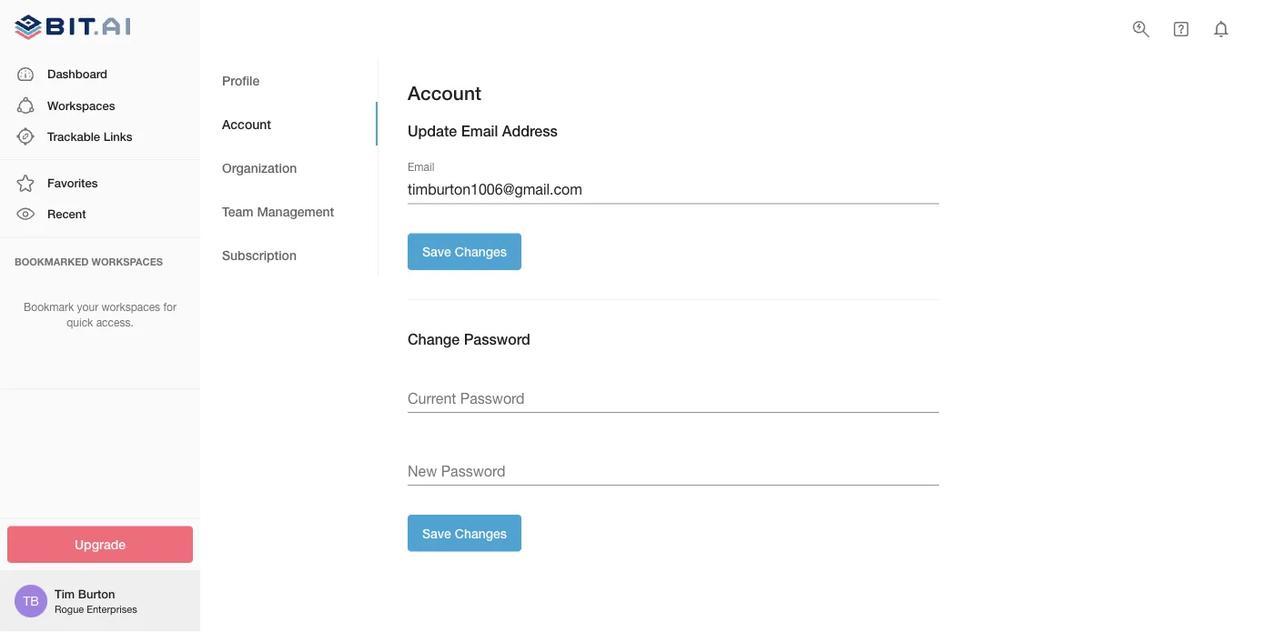 Task type: vqa. For each thing, say whether or not it's contained in the screenshot.
second the from right
no



Task type: describe. For each thing, give the bounding box(es) containing it.
team management
[[222, 204, 334, 219]]

dashboard button
[[0, 59, 200, 90]]

upgrade button
[[7, 526, 193, 563]]

team
[[222, 204, 253, 219]]

update
[[408, 122, 457, 139]]

your
[[77, 301, 98, 314]]

address
[[502, 122, 558, 139]]

favorites
[[47, 176, 98, 190]]

organization link
[[200, 146, 378, 189]]

upgrade
[[75, 537, 126, 552]]

tim
[[55, 587, 75, 601]]

quick
[[67, 316, 93, 329]]

profile
[[222, 73, 260, 88]]

0 vertical spatial account
[[408, 81, 481, 104]]

for
[[163, 301, 176, 314]]

1 save from the top
[[422, 244, 451, 259]]

trackable
[[47, 129, 100, 143]]

password
[[464, 331, 530, 348]]

enterprises
[[87, 604, 137, 616]]

bookmark
[[24, 301, 74, 314]]

subscription link
[[200, 233, 378, 277]]

1 horizontal spatial email
[[461, 122, 498, 139]]

subscription
[[222, 247, 297, 262]]

2 save changes button from the top
[[408, 515, 522, 552]]

trackable links
[[47, 129, 132, 143]]

1 password password field from the top
[[408, 384, 939, 413]]

tab list containing profile
[[200, 58, 378, 277]]

2 changes from the top
[[455, 526, 507, 541]]

update email address
[[408, 122, 558, 139]]

team management link
[[200, 189, 378, 233]]

0 horizontal spatial email
[[408, 161, 434, 173]]

change
[[408, 331, 460, 348]]

2 save from the top
[[422, 526, 451, 541]]

bookmark your workspaces for quick access.
[[24, 301, 176, 329]]

1 save changes from the top
[[422, 244, 507, 259]]

recent
[[47, 207, 86, 221]]

account link
[[200, 102, 378, 146]]



Task type: locate. For each thing, give the bounding box(es) containing it.
burton
[[78, 587, 115, 601]]

tim burton rogue enterprises
[[55, 587, 137, 616]]

1 vertical spatial save changes
[[422, 526, 507, 541]]

0 vertical spatial save changes
[[422, 244, 507, 259]]

1 vertical spatial changes
[[455, 526, 507, 541]]

2 password password field from the top
[[408, 457, 939, 486]]

0 vertical spatial changes
[[455, 244, 507, 259]]

dashboard
[[47, 67, 107, 81]]

0 vertical spatial email
[[461, 122, 498, 139]]

account
[[408, 81, 481, 104], [222, 116, 271, 131]]

change password
[[408, 331, 530, 348]]

bookmarked
[[15, 256, 89, 268]]

tb
[[23, 594, 39, 609]]

save changes button
[[408, 233, 522, 270], [408, 515, 522, 552]]

tab list
[[200, 58, 378, 277]]

workspaces button
[[0, 90, 200, 121]]

0 vertical spatial save changes button
[[408, 233, 522, 270]]

email
[[461, 122, 498, 139], [408, 161, 434, 173]]

account inside tab list
[[222, 116, 271, 131]]

save changes
[[422, 244, 507, 259], [422, 526, 507, 541]]

1 vertical spatial account
[[222, 116, 271, 131]]

1 save changes button from the top
[[408, 233, 522, 270]]

1 vertical spatial email
[[408, 161, 434, 173]]

links
[[103, 129, 132, 143]]

management
[[257, 204, 334, 219]]

1 vertical spatial save
[[422, 526, 451, 541]]

1 vertical spatial save changes button
[[408, 515, 522, 552]]

account up the update
[[408, 81, 481, 104]]

rogue
[[55, 604, 84, 616]]

0 vertical spatial password password field
[[408, 384, 939, 413]]

workspaces
[[101, 301, 160, 314]]

favorites button
[[0, 168, 200, 199]]

email right the update
[[461, 122, 498, 139]]

changes
[[455, 244, 507, 259], [455, 526, 507, 541]]

Password password field
[[408, 384, 939, 413], [408, 457, 939, 486]]

recent button
[[0, 199, 200, 230]]

trackable links button
[[0, 121, 200, 152]]

0 vertical spatial save
[[422, 244, 451, 259]]

bookmarked workspaces
[[15, 256, 163, 268]]

1 horizontal spatial account
[[408, 81, 481, 104]]

organization
[[222, 160, 297, 175]]

1 vertical spatial password password field
[[408, 457, 939, 486]]

workspaces
[[47, 98, 115, 112]]

workspaces
[[91, 256, 163, 268]]

1 changes from the top
[[455, 244, 507, 259]]

0 horizontal spatial account
[[222, 116, 271, 131]]

2 save changes from the top
[[422, 526, 507, 541]]

email down the update
[[408, 161, 434, 173]]

profile link
[[200, 58, 378, 102]]

account down profile
[[222, 116, 271, 131]]

access.
[[96, 316, 134, 329]]

save
[[422, 244, 451, 259], [422, 526, 451, 541]]

you@example.com text field
[[408, 175, 939, 204]]



